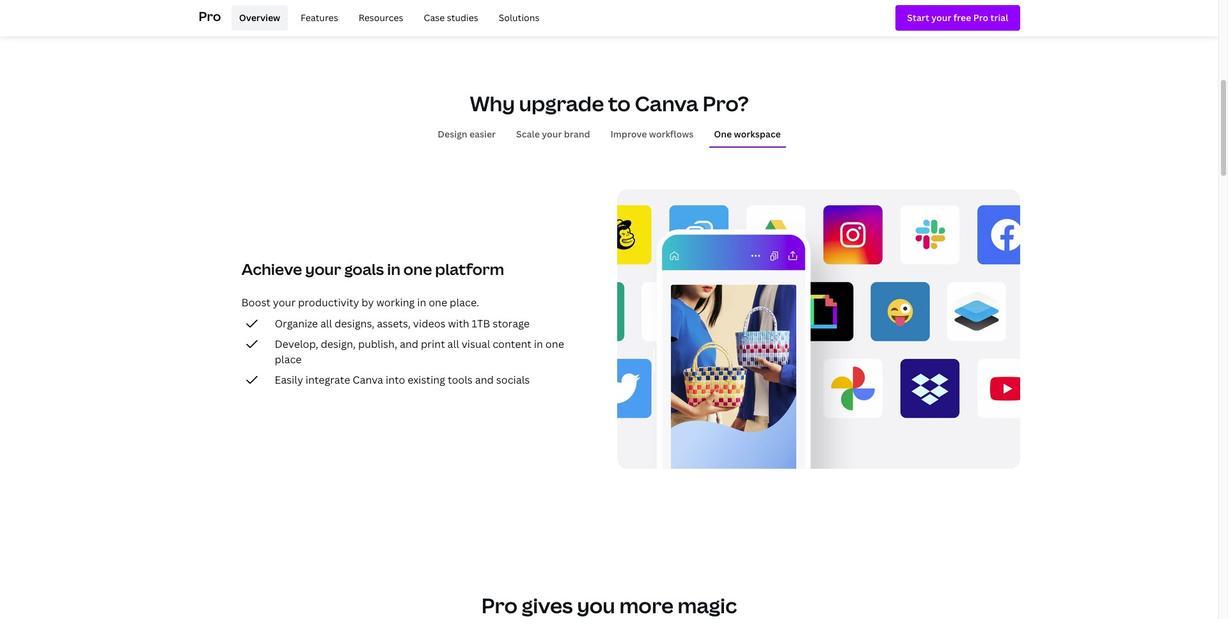 Task type: vqa. For each thing, say whether or not it's contained in the screenshot.
Pro
yes



Task type: describe. For each thing, give the bounding box(es) containing it.
achieve
[[241, 259, 302, 280]]

1 vertical spatial and
[[475, 373, 494, 387]]

platform
[[435, 259, 504, 280]]

boost your productivity by working in one place.
[[241, 296, 479, 310]]

achieve your goals in one platform
[[241, 259, 504, 280]]

socials
[[496, 373, 530, 387]]

design
[[438, 128, 467, 140]]

place
[[275, 353, 302, 367]]

publish,
[[358, 337, 397, 351]]

develop, design, publish, and print all visual content in one place
[[275, 337, 564, 367]]

solutions
[[499, 11, 539, 24]]

why upgrade to canva pro?
[[470, 90, 749, 117]]

workspace
[[734, 128, 781, 140]]

pro element
[[199, 0, 1020, 36]]

0 vertical spatial one
[[404, 259, 432, 280]]

design easier
[[438, 128, 496, 140]]

goals
[[344, 259, 384, 280]]

case studies link
[[416, 5, 486, 31]]

scale your brand
[[516, 128, 590, 140]]

brand
[[564, 128, 590, 140]]

print
[[421, 337, 445, 351]]

features
[[301, 11, 338, 24]]

by
[[362, 296, 374, 310]]

into
[[386, 373, 405, 387]]

videos
[[413, 317, 446, 331]]

more
[[619, 592, 673, 619]]

working
[[376, 296, 415, 310]]

0 vertical spatial all
[[320, 317, 332, 331]]

pro for pro gives you more magic
[[481, 592, 518, 619]]

0 horizontal spatial canva
[[353, 373, 383, 387]]

menu bar inside pro element
[[226, 5, 547, 31]]

studies
[[447, 11, 478, 24]]

in inside 'develop, design, publish, and print all visual content in one place'
[[534, 337, 543, 351]]

integrate
[[306, 373, 350, 387]]

storage
[[493, 317, 530, 331]]

1 vertical spatial in
[[417, 296, 426, 310]]

content
[[493, 337, 532, 351]]

one inside 'develop, design, publish, and print all visual content in one place'
[[545, 337, 564, 351]]

productivity
[[298, 296, 359, 310]]

your for achieve
[[305, 259, 341, 280]]

overview link
[[231, 5, 288, 31]]

organize
[[275, 317, 318, 331]]

visual
[[462, 337, 490, 351]]

one
[[714, 128, 732, 140]]

improve workflows
[[611, 128, 694, 140]]

improve workflows button
[[605, 122, 699, 146]]

place.
[[450, 296, 479, 310]]

upgrade
[[519, 90, 604, 117]]

overview
[[239, 11, 280, 24]]

design,
[[321, 337, 356, 351]]



Task type: locate. For each thing, give the bounding box(es) containing it.
canva
[[635, 90, 698, 117], [353, 373, 383, 387]]

your up organize
[[273, 296, 296, 310]]

all inside 'develop, design, publish, and print all visual content in one place'
[[447, 337, 459, 351]]

all
[[320, 317, 332, 331], [447, 337, 459, 351]]

menu bar
[[226, 5, 547, 31]]

pro left "overview"
[[199, 8, 221, 25]]

why
[[470, 90, 515, 117]]

one right the content
[[545, 337, 564, 351]]

in up videos
[[417, 296, 426, 310]]

2 horizontal spatial in
[[534, 337, 543, 351]]

all down productivity
[[320, 317, 332, 331]]

0 horizontal spatial your
[[273, 296, 296, 310]]

in
[[387, 259, 400, 280], [417, 296, 426, 310], [534, 337, 543, 351]]

0 vertical spatial pro
[[199, 8, 221, 25]]

0 vertical spatial in
[[387, 259, 400, 280]]

you
[[577, 592, 615, 619]]

and right 'tools'
[[475, 373, 494, 387]]

one up working at the left
[[404, 259, 432, 280]]

your for boost
[[273, 296, 296, 310]]

all right the print
[[447, 337, 459, 351]]

1 horizontal spatial pro
[[481, 592, 518, 619]]

features link
[[293, 5, 346, 31]]

your right scale
[[542, 128, 562, 140]]

1 horizontal spatial and
[[475, 373, 494, 387]]

solutions link
[[491, 5, 547, 31]]

gives
[[522, 592, 573, 619]]

designs,
[[334, 317, 374, 331]]

1 horizontal spatial in
[[417, 296, 426, 310]]

improve
[[611, 128, 647, 140]]

and inside 'develop, design, publish, and print all visual content in one place'
[[400, 337, 418, 351]]

2 vertical spatial your
[[273, 296, 296, 310]]

one up videos
[[429, 296, 447, 310]]

resources
[[359, 11, 403, 24]]

1tb
[[472, 317, 490, 331]]

case
[[424, 11, 445, 24]]

scale your brand button
[[511, 122, 595, 146]]

one workspace button
[[709, 122, 786, 146]]

magic
[[678, 592, 737, 619]]

one
[[404, 259, 432, 280], [429, 296, 447, 310], [545, 337, 564, 351]]

1 vertical spatial canva
[[353, 373, 383, 387]]

pro left gives
[[481, 592, 518, 619]]

0 vertical spatial and
[[400, 337, 418, 351]]

with
[[448, 317, 469, 331]]

2 vertical spatial one
[[545, 337, 564, 351]]

design easier button
[[433, 122, 501, 146]]

your for scale
[[542, 128, 562, 140]]

easier
[[469, 128, 496, 140]]

0 vertical spatial your
[[542, 128, 562, 140]]

1 horizontal spatial your
[[305, 259, 341, 280]]

resources link
[[351, 5, 411, 31]]

and down organize all designs, assets, videos with 1tb storage
[[400, 337, 418, 351]]

1 vertical spatial your
[[305, 259, 341, 280]]

1 horizontal spatial all
[[447, 337, 459, 351]]

tools
[[448, 373, 473, 387]]

canva left into
[[353, 373, 383, 387]]

1 horizontal spatial canva
[[635, 90, 698, 117]]

0 horizontal spatial and
[[400, 337, 418, 351]]

in right the content
[[534, 337, 543, 351]]

0 vertical spatial canva
[[635, 90, 698, 117]]

one workspace
[[714, 128, 781, 140]]

your inside button
[[542, 128, 562, 140]]

existing
[[408, 373, 445, 387]]

pro
[[199, 8, 221, 25], [481, 592, 518, 619]]

pro for pro
[[199, 8, 221, 25]]

develop,
[[275, 337, 318, 351]]

in right goals
[[387, 259, 400, 280]]

organize all designs, assets, videos with 1tb storage
[[275, 317, 530, 331]]

2 vertical spatial in
[[534, 337, 543, 351]]

1 vertical spatial pro
[[481, 592, 518, 619]]

0 horizontal spatial all
[[320, 317, 332, 331]]

scale
[[516, 128, 540, 140]]

2 horizontal spatial your
[[542, 128, 562, 140]]

1 vertical spatial all
[[447, 337, 459, 351]]

pro?
[[703, 90, 749, 117]]

menu bar containing overview
[[226, 5, 547, 31]]

case studies
[[424, 11, 478, 24]]

your
[[542, 128, 562, 140], [305, 259, 341, 280], [273, 296, 296, 310]]

pro gives you more magic
[[481, 592, 737, 619]]

0 horizontal spatial pro
[[199, 8, 221, 25]]

easily
[[275, 373, 303, 387]]

to
[[608, 90, 631, 117]]

your up productivity
[[305, 259, 341, 280]]

workflows
[[649, 128, 694, 140]]

and
[[400, 337, 418, 351], [475, 373, 494, 387]]

1 vertical spatial one
[[429, 296, 447, 310]]

easily integrate canva into existing tools and socials
[[275, 373, 530, 387]]

canva up the workflows
[[635, 90, 698, 117]]

assets,
[[377, 317, 411, 331]]

boost
[[241, 296, 271, 310]]

0 horizontal spatial in
[[387, 259, 400, 280]]



